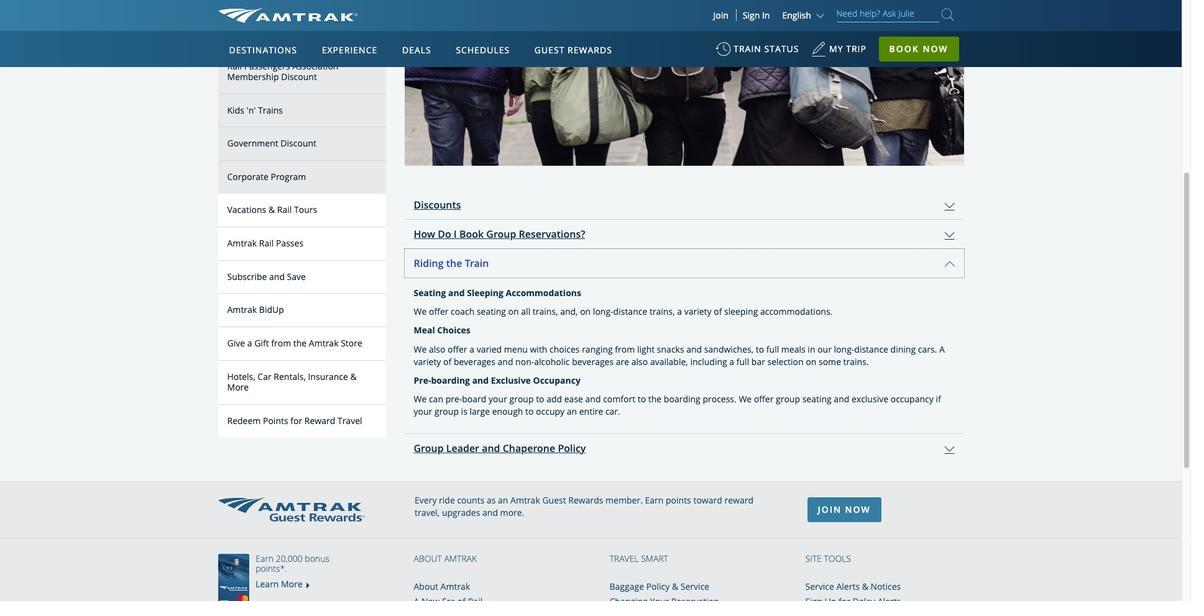 Task type: vqa. For each thing, say whether or not it's contained in the screenshot.
left the More
yes



Task type: describe. For each thing, give the bounding box(es) containing it.
book
[[890, 43, 920, 55]]

subscribe and save
[[227, 271, 306, 283]]

1 vertical spatial your
[[414, 406, 432, 418]]

and inside button
[[482, 442, 500, 456]]

with
[[530, 344, 547, 355]]

boarding inside we can pre-board your group to add ease and comfort to the boarding process. we offer group seating and exclusive occupancy if your group is large enough to occupy an entire car.
[[664, 393, 701, 405]]

sign
[[743, 9, 760, 21]]

0 vertical spatial variety
[[684, 306, 712, 318]]

guest rewards
[[535, 44, 612, 56]]

rewards inside popup button
[[568, 44, 612, 56]]

& right baggage
[[672, 581, 679, 593]]

snacks
[[657, 344, 684, 355]]

amtrak bidup
[[227, 304, 284, 316]]

a right make
[[479, 40, 486, 52]]

secondary navigation
[[218, 0, 405, 463]]

more.
[[500, 507, 524, 519]]

schedules link
[[451, 31, 515, 67]]

Please enter your search item search field
[[837, 6, 939, 22]]

group inside group leader and chaperone policy button
[[414, 442, 444, 456]]

riding the train
[[414, 257, 489, 271]]

occupancy
[[891, 393, 934, 405]]

to left occupy
[[525, 406, 534, 418]]

varied
[[477, 344, 502, 355]]

alerts
[[837, 581, 860, 593]]

the inside button
[[446, 257, 462, 271]]

group leader and chaperone policy button
[[405, 434, 964, 463]]

book now button
[[879, 37, 959, 62]]

membership
[[227, 71, 279, 83]]

offer inside we also offer a varied menu with choices ranging from light snacks and sandwiches, to full meals in our long-distance dining cars. a variety of beverages and non-alcoholic beverages are also available, including a full bar selection on some trains.
[[448, 344, 467, 355]]

kids
[[227, 104, 244, 116]]

we also offer a varied menu with choices ranging from light snacks and sandwiches, to full meals in our long-distance dining cars. a variety of beverages and non-alcoholic beverages are also available, including a full bar selection on some trains. element
[[405, 344, 964, 368]]

alcoholic
[[534, 356, 570, 368]]

we offer coach seating on all trains, and, on long-distance trains, a variety of sleeping accommodations.
[[414, 306, 833, 318]]

my trip
[[830, 43, 867, 55]]

make a group travel request
[[446, 40, 619, 52]]

points
[[666, 495, 691, 507]]

sign in
[[743, 9, 770, 21]]

20,000
[[276, 553, 303, 565]]

we for we offer coach seating on all trains, and, on long-distance trains, a variety of sleeping accommodations.
[[414, 306, 427, 318]]

1 horizontal spatial on
[[580, 306, 591, 318]]

tools
[[824, 553, 851, 565]]

2 beverages from the left
[[572, 356, 614, 368]]

government
[[227, 138, 278, 149]]

join now link
[[807, 498, 882, 523]]

points
[[263, 415, 288, 427]]

as
[[487, 495, 496, 507]]

earn inside every ride counts as an amtrak guest rewards member. earn points toward reward travel, upgrades and more.
[[645, 495, 664, 507]]

distance inside we also offer a varied menu with choices ranging from light snacks and sandwiches, to full meals in our long-distance dining cars. a variety of beverages and non-alcoholic beverages are also available, including a full bar selection on some trains.
[[855, 344, 889, 355]]

0 horizontal spatial group
[[435, 406, 459, 418]]

and inside secondary navigation
[[269, 271, 285, 283]]

group inside how do i book group reservations? button
[[486, 228, 516, 242]]

0 horizontal spatial on
[[508, 306, 519, 318]]

1 vertical spatial full
[[737, 356, 749, 368]]

rail passengers association membership discount link
[[218, 50, 386, 94]]

every
[[415, 495, 437, 507]]

and up the coach
[[448, 288, 465, 299]]

ranging
[[582, 344, 613, 355]]

baggage policy & service
[[610, 581, 710, 593]]

make a group travel request link
[[436, 34, 629, 59]]

rail inside rail passengers association membership discount
[[227, 60, 242, 72]]

reward
[[305, 415, 335, 427]]

1 horizontal spatial rail
[[259, 237, 274, 249]]

train
[[734, 43, 762, 55]]

2 horizontal spatial rail
[[277, 204, 292, 216]]

0 vertical spatial of
[[714, 306, 722, 318]]

0 horizontal spatial distance
[[614, 306, 648, 318]]

how
[[414, 228, 435, 242]]

trains.
[[844, 356, 869, 368]]

leader
[[446, 442, 479, 456]]

amtrak rail passes link
[[218, 227, 386, 261]]

non-
[[516, 356, 534, 368]]

vacations & rail tours
[[227, 204, 317, 216]]

seating
[[414, 288, 446, 299]]

member.
[[606, 495, 643, 507]]

dining
[[891, 344, 916, 355]]

discounts button
[[405, 191, 964, 220]]

we offer coach seating on all trains, and, on long-distance trains, a variety of sleeping accommodations. element
[[405, 306, 964, 319]]

give a gift from the amtrak store
[[227, 338, 362, 350]]

if
[[936, 393, 941, 405]]

seating and sleeping accommodations
[[414, 288, 581, 299]]

a down sandwiches,
[[730, 356, 734, 368]]

2 trains, from the left
[[650, 306, 675, 318]]

amtrak guest rewards preferred mastercard image
[[218, 554, 255, 602]]

join for join
[[714, 9, 729, 21]]

rewards inside every ride counts as an amtrak guest rewards member. earn points toward reward travel, upgrades and more.
[[569, 495, 603, 507]]

about amtrak link
[[414, 581, 470, 593]]

1 about from the top
[[414, 553, 442, 565]]

including
[[690, 356, 727, 368]]

toward
[[694, 495, 722, 507]]

of inside we also offer a varied menu with choices ranging from light snacks and sandwiches, to full meals in our long-distance dining cars. a variety of beverages and non-alcoholic beverages are also available, including a full bar selection on some trains.
[[443, 356, 452, 368]]

some
[[819, 356, 841, 368]]

0 vertical spatial offer
[[429, 306, 449, 318]]

hotels,
[[227, 371, 255, 383]]

2 about from the top
[[414, 581, 438, 593]]

government discount link
[[218, 128, 386, 161]]

hotels, car rentals, insurance & more
[[227, 371, 357, 393]]

program
[[271, 171, 306, 183]]

1 vertical spatial discount
[[281, 138, 317, 149]]

0 vertical spatial travel
[[530, 40, 568, 52]]

points*.
[[256, 563, 287, 575]]

ease
[[564, 393, 583, 405]]

car.
[[606, 406, 620, 418]]

upgrades
[[442, 507, 480, 519]]

discount inside rail passengers association membership discount
[[281, 71, 317, 83]]

an inside every ride counts as an amtrak guest rewards member. earn points toward reward travel, upgrades and more.
[[498, 495, 508, 507]]

regions map image
[[264, 104, 563, 278]]

group leader and chaperone policy
[[414, 442, 586, 456]]

experience
[[322, 44, 378, 56]]

policy inside button
[[558, 442, 586, 456]]

0 horizontal spatial boarding
[[431, 375, 470, 386]]

earn inside earn 20,000 bonus points*. learn more
[[256, 553, 274, 565]]

status
[[765, 43, 799, 55]]

1 horizontal spatial group
[[510, 393, 534, 405]]

1 vertical spatial also
[[632, 356, 648, 368]]

we also offer a varied menu with choices ranging from light snacks and sandwiches, to full meals in our long-distance dining cars. a variety of beverages and non-alcoholic beverages are also available, including a full bar selection on some trains.
[[414, 344, 945, 368]]

choices
[[550, 344, 580, 355]]

car
[[258, 371, 272, 383]]

a left "varied"
[[470, 344, 474, 355]]

2 service from the left
[[806, 581, 834, 593]]

0 vertical spatial full
[[767, 344, 779, 355]]

guest rewards button
[[530, 33, 617, 68]]

meals
[[782, 344, 806, 355]]

meal
[[414, 325, 435, 337]]

how do i book group reservations?
[[414, 228, 585, 242]]

request
[[572, 40, 619, 52]]

seating inside we can pre-board your group to add ease and comfort to the boarding process. we offer group seating and exclusive occupancy if your group is large enough to occupy an entire car.
[[803, 393, 832, 405]]

and left exclusive
[[834, 393, 850, 405]]



Task type: locate. For each thing, give the bounding box(es) containing it.
to left add
[[536, 393, 544, 405]]

1 horizontal spatial boarding
[[664, 393, 701, 405]]

an down ease
[[567, 406, 577, 418]]

1 vertical spatial more
[[281, 579, 303, 591]]

1 vertical spatial earn
[[256, 553, 274, 565]]

0 vertical spatial join
[[714, 9, 729, 21]]

1 vertical spatial rail
[[277, 204, 292, 216]]

0 vertical spatial distance
[[614, 306, 648, 318]]

0 vertical spatial rewards
[[568, 44, 612, 56]]

rentals,
[[274, 371, 306, 383]]

riding
[[414, 257, 444, 271]]

2 vertical spatial travel
[[610, 553, 639, 565]]

an inside we can pre-board your group to add ease and comfort to the boarding process. we offer group seating and exclusive occupancy if your group is large enough to occupy an entire car.
[[567, 406, 577, 418]]

1 vertical spatial offer
[[448, 344, 467, 355]]

insurance
[[308, 371, 348, 383]]

travel left request
[[530, 40, 568, 52]]

group inside make a group travel request link
[[489, 40, 526, 52]]

0 vertical spatial policy
[[558, 442, 586, 456]]

redeem
[[227, 415, 261, 427]]

variety inside we also offer a varied menu with choices ranging from light snacks and sandwiches, to full meals in our long-distance dining cars. a variety of beverages and non-alcoholic beverages are also available, including a full bar selection on some trains.
[[414, 356, 441, 368]]

1 trains, from the left
[[533, 306, 558, 318]]

0 horizontal spatial also
[[429, 344, 446, 355]]

1 vertical spatial about
[[414, 581, 438, 593]]

is
[[461, 406, 468, 418]]

earn left 20,000
[[256, 553, 274, 565]]

government discount
[[227, 138, 317, 149]]

earn left points
[[645, 495, 664, 507]]

occupancy
[[533, 375, 581, 386]]

corporate program link
[[218, 161, 386, 194]]

1 vertical spatial long-
[[834, 344, 855, 355]]

2 horizontal spatial group
[[776, 393, 800, 405]]

and up including
[[687, 344, 702, 355]]

distance up trains.
[[855, 344, 889, 355]]

large
[[470, 406, 490, 418]]

amtrak inside every ride counts as an amtrak guest rewards member. earn points toward reward travel, upgrades and more.
[[511, 495, 540, 507]]

1 vertical spatial seating
[[803, 393, 832, 405]]

trains,
[[533, 306, 558, 318], [650, 306, 675, 318]]

of down meal choices
[[443, 356, 452, 368]]

and
[[269, 271, 285, 283], [448, 288, 465, 299], [687, 344, 702, 355], [498, 356, 513, 368], [472, 375, 489, 386], [586, 393, 601, 405], [834, 393, 850, 405], [482, 442, 500, 456], [483, 507, 498, 519]]

0 vertical spatial more
[[227, 382, 249, 393]]

0 horizontal spatial an
[[498, 495, 508, 507]]

1 horizontal spatial more
[[281, 579, 303, 591]]

group right make
[[489, 40, 526, 52]]

amtrak guest rewards image
[[218, 498, 365, 522]]

travel right reward on the bottom of the page
[[338, 415, 362, 427]]

0 horizontal spatial of
[[443, 356, 452, 368]]

1 horizontal spatial variety
[[684, 306, 712, 318]]

board
[[462, 393, 487, 405]]

rail left passes
[[259, 237, 274, 249]]

1 beverages from the left
[[454, 356, 496, 368]]

we down meal
[[414, 344, 427, 355]]

train status
[[734, 43, 799, 55]]

policy down smart
[[646, 581, 670, 593]]

comfort
[[603, 393, 636, 405]]

offer up meal choices
[[429, 306, 449, 318]]

baggage
[[610, 581, 644, 593]]

1 vertical spatial the
[[293, 338, 307, 350]]

cars.
[[918, 344, 937, 355]]

the right comfort
[[648, 393, 662, 405]]

do
[[438, 228, 451, 242]]

1 horizontal spatial of
[[714, 306, 722, 318]]

join inside 'footer'
[[818, 504, 842, 516]]

light
[[637, 344, 655, 355]]

also down light
[[632, 356, 648, 368]]

your up 'enough'
[[489, 393, 507, 405]]

enough
[[492, 406, 523, 418]]

more left the car
[[227, 382, 249, 393]]

more inside earn 20,000 bonus points*. learn more
[[281, 579, 303, 591]]

coach
[[451, 306, 475, 318]]

1 horizontal spatial distance
[[855, 344, 889, 355]]

offer down choices
[[448, 344, 467, 355]]

beverages
[[454, 356, 496, 368], [572, 356, 614, 368]]

0 vertical spatial discount
[[281, 71, 317, 83]]

guest inside popup button
[[535, 44, 565, 56]]

0 vertical spatial your
[[489, 393, 507, 405]]

the left train
[[446, 257, 462, 271]]

footer containing every ride counts as an amtrak guest rewards member. earn points toward reward travel, upgrades and more.
[[0, 482, 1182, 602]]

1 horizontal spatial trains,
[[650, 306, 675, 318]]

full up selection
[[767, 344, 779, 355]]

0 horizontal spatial service
[[681, 581, 710, 593]]

seating down the 'some'
[[803, 393, 832, 405]]

1 horizontal spatial service
[[806, 581, 834, 593]]

from inside secondary navigation
[[271, 338, 291, 350]]

2 horizontal spatial the
[[648, 393, 662, 405]]

we for we also offer a varied menu with choices ranging from light snacks and sandwiches, to full meals in our long-distance dining cars. a variety of beverages and non-alcoholic beverages are also available, including a full bar selection on some trains.
[[414, 344, 427, 355]]

the inside secondary navigation
[[293, 338, 307, 350]]

to inside we also offer a varied menu with choices ranging from light snacks and sandwiches, to full meals in our long-distance dining cars. a variety of beverages and non-alcoholic beverages are also available, including a full bar selection on some trains.
[[756, 344, 764, 355]]

we up meal
[[414, 306, 427, 318]]

1 vertical spatial policy
[[646, 581, 670, 593]]

we right process.
[[739, 393, 752, 405]]

1 vertical spatial an
[[498, 495, 508, 507]]

on down in
[[806, 356, 817, 368]]

1 horizontal spatial beverages
[[572, 356, 614, 368]]

1 horizontal spatial long-
[[834, 344, 855, 355]]

to up the bar
[[756, 344, 764, 355]]

1 horizontal spatial earn
[[645, 495, 664, 507]]

& right vacations
[[269, 204, 275, 216]]

more
[[227, 382, 249, 393], [281, 579, 303, 591]]

0 horizontal spatial trains,
[[533, 306, 558, 318]]

pre-
[[446, 393, 462, 405]]

also down meal choices
[[429, 344, 446, 355]]

boarding up "pre-"
[[431, 375, 470, 386]]

0 horizontal spatial long-
[[593, 306, 614, 318]]

and right leader on the left bottom of page
[[482, 442, 500, 456]]

vacations & rail tours link
[[218, 194, 386, 227]]

a inside navigation
[[247, 338, 252, 350]]

amtrak image
[[218, 8, 357, 23]]

0 horizontal spatial the
[[293, 338, 307, 350]]

0 vertical spatial long-
[[593, 306, 614, 318]]

distance up light
[[614, 306, 648, 318]]

join for join now
[[818, 504, 842, 516]]

& inside "hotels, car rentals, insurance & more"
[[350, 371, 357, 383]]

group down selection
[[776, 393, 800, 405]]

gift
[[254, 338, 269, 350]]

0 horizontal spatial rail
[[227, 60, 242, 72]]

we left can
[[414, 393, 427, 405]]

make
[[446, 40, 475, 52]]

occupy
[[536, 406, 565, 418]]

the down amtrak bidup link
[[293, 338, 307, 350]]

vacations
[[227, 204, 266, 216]]

seating down seating and sleeping accommodations
[[477, 306, 506, 318]]

0 horizontal spatial join
[[714, 9, 729, 21]]

travel,
[[415, 507, 440, 519]]

sandwiches,
[[704, 344, 754, 355]]

offer inside we can pre-board your group to add ease and comfort to the boarding process. we offer group seating and exclusive occupancy if your group is large enough to occupy an entire car.
[[754, 393, 774, 405]]

2 vertical spatial group
[[414, 442, 444, 456]]

and down as
[[483, 507, 498, 519]]

accommodations.
[[760, 306, 833, 318]]

1 horizontal spatial seating
[[803, 393, 832, 405]]

beverages down "varied"
[[454, 356, 496, 368]]

0 vertical spatial group
[[489, 40, 526, 52]]

more for earn
[[281, 579, 303, 591]]

group up 'enough'
[[510, 393, 534, 405]]

menu
[[504, 344, 528, 355]]

kids 'n' trains
[[227, 104, 283, 116]]

1 vertical spatial variety
[[414, 356, 441, 368]]

1 vertical spatial distance
[[855, 344, 889, 355]]

choices
[[437, 325, 471, 337]]

in
[[808, 344, 816, 355]]

experience button
[[317, 33, 383, 68]]

0 vertical spatial earn
[[645, 495, 664, 507]]

0 vertical spatial boarding
[[431, 375, 470, 386]]

rail left passengers
[[227, 60, 242, 72]]

ride
[[439, 495, 455, 507]]

service
[[681, 581, 710, 593], [806, 581, 834, 593]]

offer down the bar
[[754, 393, 774, 405]]

redeem points for reward travel link
[[218, 405, 386, 438]]

discounts
[[414, 199, 461, 212]]

discount up the kids 'n' trains link
[[281, 71, 317, 83]]

beverages down the ranging
[[572, 356, 614, 368]]

0 horizontal spatial earn
[[256, 553, 274, 565]]

hotels, car rentals, insurance & more link
[[218, 361, 386, 405]]

'n'
[[247, 104, 256, 116]]

& right insurance
[[350, 371, 357, 383]]

entire
[[579, 406, 603, 418]]

0 horizontal spatial policy
[[558, 442, 586, 456]]

give a gift from the amtrak store link
[[218, 328, 386, 361]]

0 vertical spatial about
[[414, 553, 442, 565]]

we inside we also offer a varied menu with choices ranging from light snacks and sandwiches, to full meals in our long-distance dining cars. a variety of beverages and non-alcoholic beverages are also available, including a full bar selection on some trains.
[[414, 344, 427, 355]]

and up entire
[[586, 393, 601, 405]]

variety left sleeping at the bottom right of page
[[684, 306, 712, 318]]

from inside we also offer a varied menu with choices ranging from light snacks and sandwiches, to full meals in our long-distance dining cars. a variety of beverages and non-alcoholic beverages are also available, including a full bar selection on some trains.
[[615, 344, 635, 355]]

on right and,
[[580, 306, 591, 318]]

on inside we also offer a varied menu with choices ranging from light snacks and sandwiches, to full meals in our long-distance dining cars. a variety of beverages and non-alcoholic beverages are also available, including a full bar selection on some trains.
[[806, 356, 817, 368]]

a left gift
[[247, 338, 252, 350]]

an right as
[[498, 495, 508, 507]]

of left sleeping at the bottom right of page
[[714, 306, 722, 318]]

group right book
[[486, 228, 516, 242]]

group down "pre-"
[[435, 406, 459, 418]]

0 vertical spatial rail
[[227, 60, 242, 72]]

give
[[227, 338, 245, 350]]

search icon image
[[942, 6, 954, 23]]

group left leader on the left bottom of page
[[414, 442, 444, 456]]

0 horizontal spatial beverages
[[454, 356, 496, 368]]

0 vertical spatial about amtrak
[[414, 553, 477, 565]]

2 about amtrak from the top
[[414, 581, 470, 593]]

discount
[[281, 71, 317, 83], [281, 138, 317, 149]]

discount down the kids 'n' trains link
[[281, 138, 317, 149]]

1 horizontal spatial from
[[615, 344, 635, 355]]

1 service from the left
[[681, 581, 710, 593]]

long- inside we also offer a varied menu with choices ranging from light snacks and sandwiches, to full meals in our long-distance dining cars. a variety of beverages and non-alcoholic beverages are also available, including a full bar selection on some trains.
[[834, 344, 855, 355]]

more for hotels,
[[227, 382, 249, 393]]

1 vertical spatial join
[[818, 504, 842, 516]]

guest inside every ride counts as an amtrak guest rewards member. earn points toward reward travel, upgrades and more.
[[542, 495, 566, 507]]

travel up baggage
[[610, 553, 639, 565]]

0 vertical spatial guest
[[535, 44, 565, 56]]

now
[[845, 504, 871, 516]]

and down menu
[[498, 356, 513, 368]]

we can pre-board your group to add ease and comfort to the boarding process. we offer group seating and exclusive occupancy if your group is large enough to occupy an entire car. element
[[405, 393, 964, 418]]

1 vertical spatial guest
[[542, 495, 566, 507]]

policy down entire
[[558, 442, 586, 456]]

1 horizontal spatial also
[[632, 356, 648, 368]]

1 vertical spatial about amtrak
[[414, 581, 470, 593]]

a
[[940, 344, 945, 355]]

1 horizontal spatial travel
[[530, 40, 568, 52]]

2 vertical spatial offer
[[754, 393, 774, 405]]

banner
[[0, 0, 1182, 287]]

1 vertical spatial travel
[[338, 415, 362, 427]]

add
[[547, 393, 562, 405]]

my
[[830, 43, 844, 55]]

chaperone
[[503, 442, 555, 456]]

long- right and,
[[593, 306, 614, 318]]

policy inside 'footer'
[[646, 581, 670, 593]]

policy
[[558, 442, 586, 456], [646, 581, 670, 593]]

group
[[489, 40, 526, 52], [486, 228, 516, 242], [414, 442, 444, 456]]

more right learn
[[281, 579, 303, 591]]

1 horizontal spatial join
[[818, 504, 842, 516]]

boarding left process.
[[664, 393, 701, 405]]

on
[[508, 306, 519, 318], [580, 306, 591, 318], [806, 356, 817, 368]]

0 horizontal spatial full
[[737, 356, 749, 368]]

to right comfort
[[638, 393, 646, 405]]

riding the train button
[[405, 250, 964, 278]]

variety up 'pre-'
[[414, 356, 441, 368]]

2 horizontal spatial travel
[[610, 553, 639, 565]]

trains, down accommodations at top left
[[533, 306, 558, 318]]

we for we can pre-board your group to add ease and comfort to the boarding process. we offer group seating and exclusive occupancy if your group is large enough to occupy an entire car.
[[414, 393, 427, 405]]

your
[[489, 393, 507, 405], [414, 406, 432, 418]]

on left the all
[[508, 306, 519, 318]]

my trip button
[[812, 37, 867, 68]]

guest down chaperone
[[542, 495, 566, 507]]

trains
[[258, 104, 283, 116]]

2 vertical spatial rail
[[259, 237, 274, 249]]

2 vertical spatial the
[[648, 393, 662, 405]]

site
[[806, 553, 822, 565]]

trains, up snacks
[[650, 306, 675, 318]]

rail left tours
[[277, 204, 292, 216]]

0 vertical spatial also
[[429, 344, 446, 355]]

bidup
[[259, 304, 284, 316]]

smart
[[641, 553, 668, 565]]

1 vertical spatial group
[[486, 228, 516, 242]]

for
[[291, 415, 302, 427]]

1 about amtrak from the top
[[414, 553, 477, 565]]

save
[[287, 271, 306, 283]]

0 horizontal spatial your
[[414, 406, 432, 418]]

banner containing join
[[0, 0, 1182, 287]]

1 vertical spatial boarding
[[664, 393, 701, 405]]

amtrak
[[227, 237, 257, 249], [227, 304, 257, 316], [309, 338, 339, 350], [511, 495, 540, 507], [444, 553, 477, 565], [441, 581, 470, 593]]

1 horizontal spatial an
[[567, 406, 577, 418]]

more inside "hotels, car rentals, insurance & more"
[[227, 382, 249, 393]]

and inside every ride counts as an amtrak guest rewards member. earn points toward reward travel, upgrades and more.
[[483, 507, 498, 519]]

and left save
[[269, 271, 285, 283]]

join left now
[[818, 504, 842, 516]]

0 horizontal spatial travel
[[338, 415, 362, 427]]

0 horizontal spatial seating
[[477, 306, 506, 318]]

destinations
[[229, 44, 297, 56]]

application
[[264, 104, 563, 278], [405, 191, 964, 463]]

application containing discounts
[[405, 191, 964, 463]]

travel inside 'footer'
[[610, 553, 639, 565]]

a up snacks
[[677, 306, 682, 318]]

and up board
[[472, 375, 489, 386]]

1 horizontal spatial full
[[767, 344, 779, 355]]

train
[[465, 257, 489, 271]]

travel inside secondary navigation
[[338, 415, 362, 427]]

footer
[[0, 482, 1182, 602]]

guest left request
[[535, 44, 565, 56]]

meal choices
[[414, 325, 471, 337]]

0 horizontal spatial variety
[[414, 356, 441, 368]]

0 horizontal spatial from
[[271, 338, 291, 350]]

site tools
[[806, 553, 851, 565]]

1 horizontal spatial the
[[446, 257, 462, 271]]

0 horizontal spatial more
[[227, 382, 249, 393]]

1 vertical spatial rewards
[[569, 495, 603, 507]]

guest
[[535, 44, 565, 56], [542, 495, 566, 507]]

join left sign
[[714, 9, 729, 21]]

& right alerts in the right bottom of the page
[[862, 581, 869, 593]]

boarding
[[431, 375, 470, 386], [664, 393, 701, 405]]

from up 'are'
[[615, 344, 635, 355]]

full left the bar
[[737, 356, 749, 368]]

pre-
[[414, 375, 431, 386]]

the inside we can pre-board your group to add ease and comfort to the boarding process. we offer group seating and exclusive occupancy if your group is large enough to occupy an entire car.
[[648, 393, 662, 405]]

1 vertical spatial of
[[443, 356, 452, 368]]

1 horizontal spatial your
[[489, 393, 507, 405]]

travel
[[530, 40, 568, 52], [338, 415, 362, 427], [610, 553, 639, 565]]

can
[[429, 393, 443, 405]]

your down can
[[414, 406, 432, 418]]

from right gift
[[271, 338, 291, 350]]

long- up trains.
[[834, 344, 855, 355]]

train status link
[[716, 37, 799, 68]]

0 vertical spatial seating
[[477, 306, 506, 318]]

0 vertical spatial an
[[567, 406, 577, 418]]

process.
[[703, 393, 737, 405]]



